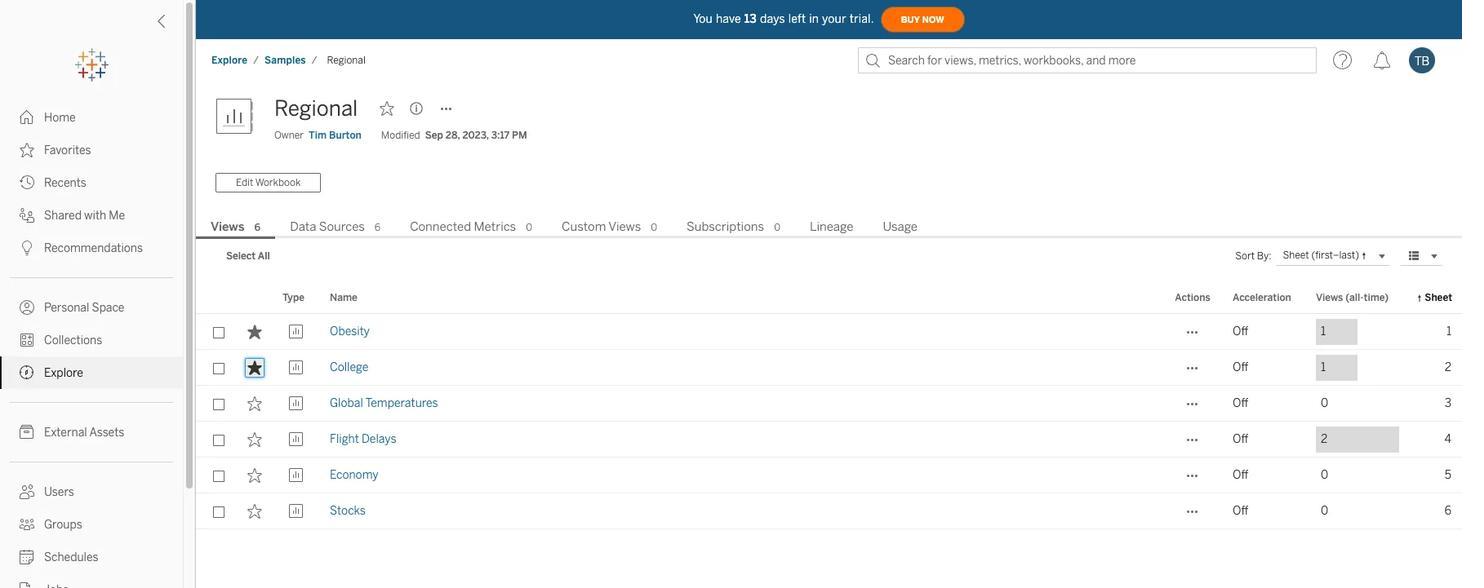 Task type: describe. For each thing, give the bounding box(es) containing it.
college link
[[330, 350, 369, 386]]

stocks
[[330, 505, 366, 519]]

buy now button
[[881, 7, 965, 33]]

users
[[44, 486, 74, 500]]

sep
[[425, 130, 443, 141]]

obesity link
[[330, 314, 370, 350]]

navigation panel element
[[0, 49, 183, 589]]

off for 5
[[1233, 469, 1249, 483]]

2023,
[[463, 130, 489, 141]]

trial.
[[850, 12, 874, 26]]

by text only_f5he34f image for recommendations
[[20, 241, 34, 256]]

by text only_f5he34f image for home
[[20, 110, 34, 125]]

buy
[[901, 14, 920, 25]]

connected
[[410, 220, 471, 234]]

personal
[[44, 301, 89, 315]]

connected metrics
[[410, 220, 516, 234]]

metrics
[[474, 220, 516, 234]]

flight delays link
[[330, 422, 396, 458]]

all
[[258, 251, 270, 262]]

(first–last)
[[1312, 250, 1360, 261]]

Search for views, metrics, workbooks, and more text field
[[858, 47, 1317, 73]]

data
[[290, 220, 316, 234]]

views for views
[[211, 220, 245, 234]]

by text only_f5he34f image for shared with me
[[20, 208, 34, 223]]

regional element
[[322, 55, 371, 66]]

0 vertical spatial regional
[[327, 55, 366, 66]]

you have 13 days left in your trial.
[[694, 12, 874, 26]]

list view image
[[1407, 249, 1422, 264]]

off for 1
[[1233, 325, 1249, 339]]

external assets link
[[0, 416, 183, 449]]

view image for global
[[289, 397, 303, 412]]

row containing stocks
[[196, 494, 1463, 530]]

view image for flight
[[289, 433, 303, 447]]

actions
[[1175, 292, 1211, 304]]

collections
[[44, 334, 102, 348]]

personal space
[[44, 301, 124, 315]]

by text only_f5he34f image for personal space
[[20, 301, 34, 315]]

grid containing obesity
[[196, 283, 1463, 589]]

1 for 1
[[1321, 325, 1326, 339]]

3:17
[[491, 130, 510, 141]]

you
[[694, 12, 713, 26]]

obesity
[[330, 325, 370, 339]]

select
[[226, 251, 256, 262]]

flight
[[330, 433, 359, 447]]

row containing global temperatures
[[196, 386, 1463, 422]]

sort
[[1236, 251, 1255, 262]]

samples link
[[264, 54, 307, 67]]

favorites link
[[0, 134, 183, 167]]

global temperatures
[[330, 397, 438, 411]]

row containing flight delays
[[196, 422, 1463, 458]]

schedules link
[[0, 541, 183, 574]]

regional inside main content
[[274, 96, 358, 122]]

burton
[[329, 130, 362, 141]]

5 by text only_f5he34f image from the top
[[20, 583, 34, 589]]

workbook image
[[216, 92, 265, 141]]

(all-
[[1346, 292, 1364, 304]]

modified sep 28, 2023, 3:17 pm
[[381, 130, 527, 141]]

global temperatures link
[[330, 386, 438, 422]]

pm
[[512, 130, 527, 141]]

sheet for sheet
[[1425, 292, 1453, 304]]

college
[[330, 361, 369, 375]]

explore / samples /
[[212, 55, 317, 66]]

shared with me
[[44, 209, 125, 223]]

modified
[[381, 130, 420, 141]]

sheet for sheet (first–last)
[[1283, 250, 1310, 261]]

external assets
[[44, 426, 124, 440]]

sources
[[319, 220, 365, 234]]

row group containing obesity
[[196, 314, 1463, 530]]

name
[[330, 292, 358, 304]]

by text only_f5he34f image for external assets
[[20, 425, 34, 440]]

owner
[[274, 130, 304, 141]]

by text only_f5he34f image for users
[[20, 485, 34, 500]]

sub-spaces tab list
[[196, 218, 1463, 239]]

schedules
[[44, 551, 98, 565]]

sort by:
[[1236, 251, 1272, 262]]

13
[[745, 12, 757, 26]]

usage
[[883, 220, 918, 234]]

1 vertical spatial 2
[[1321, 433, 1328, 447]]

groups link
[[0, 509, 183, 541]]

view image for college
[[289, 361, 303, 376]]

days
[[760, 12, 785, 26]]

select all
[[226, 251, 270, 262]]



Task type: locate. For each thing, give the bounding box(es) containing it.
recommendations link
[[0, 232, 183, 265]]

2 by text only_f5he34f image from the top
[[20, 241, 34, 256]]

1 for 2
[[1321, 361, 1326, 375]]

0
[[526, 222, 532, 234], [651, 222, 657, 234], [774, 222, 781, 234], [1321, 397, 1329, 411], [1321, 469, 1329, 483], [1321, 505, 1329, 519]]

stocks link
[[330, 494, 366, 530]]

regional
[[327, 55, 366, 66], [274, 96, 358, 122]]

lineage
[[810, 220, 854, 234]]

row group
[[196, 314, 1463, 530]]

0 horizontal spatial explore
[[44, 367, 83, 381]]

2 horizontal spatial views
[[1316, 292, 1344, 304]]

regional right samples in the left top of the page
[[327, 55, 366, 66]]

1 vertical spatial explore
[[44, 367, 83, 381]]

2 horizontal spatial 6
[[1445, 505, 1452, 519]]

recommendations
[[44, 242, 143, 256]]

have
[[716, 12, 741, 26]]

0 horizontal spatial 6
[[254, 222, 261, 234]]

view image for stocks
[[289, 505, 303, 519]]

3 row from the top
[[196, 386, 1463, 422]]

3 by text only_f5he34f image from the top
[[20, 333, 34, 348]]

by text only_f5he34f image left groups
[[20, 518, 34, 532]]

by text only_f5he34f image left shared
[[20, 208, 34, 223]]

1 vertical spatial explore link
[[0, 357, 183, 390]]

4
[[1445, 433, 1452, 447]]

0 vertical spatial 2
[[1445, 361, 1452, 375]]

1 horizontal spatial views
[[609, 220, 641, 234]]

2 view image from the top
[[289, 361, 303, 376]]

views left (all-
[[1316, 292, 1344, 304]]

1 horizontal spatial /
[[312, 55, 317, 66]]

sheet right by:
[[1283, 250, 1310, 261]]

by text only_f5he34f image down collections link
[[20, 366, 34, 381]]

0 vertical spatial explore
[[212, 55, 248, 66]]

by text only_f5he34f image left recents on the top of the page
[[20, 176, 34, 190]]

workbook
[[255, 177, 301, 189]]

8 by text only_f5he34f image from the top
[[20, 550, 34, 565]]

favorites
[[44, 144, 91, 158]]

2 / from the left
[[312, 55, 317, 66]]

by text only_f5he34f image inside favorites link
[[20, 143, 34, 158]]

row
[[196, 314, 1463, 350], [196, 350, 1463, 386], [196, 386, 1463, 422], [196, 422, 1463, 458], [196, 458, 1463, 494], [196, 494, 1463, 530]]

1 / from the left
[[253, 55, 259, 66]]

1 horizontal spatial sheet
[[1425, 292, 1453, 304]]

4 by text only_f5he34f image from the top
[[20, 425, 34, 440]]

1 vertical spatial view image
[[289, 361, 303, 376]]

your
[[822, 12, 847, 26]]

sheet right time)
[[1425, 292, 1453, 304]]

2
[[1445, 361, 1452, 375], [1321, 433, 1328, 447]]

view image left "economy" link
[[289, 469, 303, 483]]

by text only_f5he34f image left collections
[[20, 333, 34, 348]]

6
[[254, 222, 261, 234], [375, 222, 381, 234], [1445, 505, 1452, 519]]

6 off from the top
[[1233, 505, 1249, 519]]

explore
[[212, 55, 248, 66], [44, 367, 83, 381]]

row containing obesity
[[196, 314, 1463, 350]]

/
[[253, 55, 259, 66], [312, 55, 317, 66]]

home link
[[0, 101, 183, 134]]

sheet (first–last)
[[1283, 250, 1360, 261]]

by text only_f5he34f image for explore
[[20, 366, 34, 381]]

2 vertical spatial view image
[[289, 505, 303, 519]]

grid
[[196, 283, 1463, 589]]

me
[[109, 209, 125, 223]]

by text only_f5he34f image left favorites
[[20, 143, 34, 158]]

in
[[809, 12, 819, 26]]

1 horizontal spatial explore
[[212, 55, 248, 66]]

4 by text only_f5he34f image from the top
[[20, 301, 34, 315]]

1
[[1321, 325, 1326, 339], [1447, 325, 1452, 339], [1321, 361, 1326, 375]]

select all button
[[216, 247, 281, 266]]

external
[[44, 426, 87, 440]]

view image left global
[[289, 397, 303, 412]]

view image
[[289, 397, 303, 412], [289, 433, 303, 447], [289, 469, 303, 483]]

by text only_f5he34f image inside home link
[[20, 110, 34, 125]]

6 up "all"
[[254, 222, 261, 234]]

samples
[[265, 55, 306, 66]]

edit workbook button
[[216, 173, 321, 193]]

0 vertical spatial view image
[[289, 325, 303, 340]]

/ left samples in the left top of the page
[[253, 55, 259, 66]]

5
[[1445, 469, 1452, 483]]

edit
[[236, 177, 253, 189]]

assets
[[89, 426, 124, 440]]

1 horizontal spatial 2
[[1445, 361, 1452, 375]]

acceleration
[[1233, 292, 1292, 304]]

6 right 'sources'
[[375, 222, 381, 234]]

6 for views
[[254, 222, 261, 234]]

0 horizontal spatial views
[[211, 220, 245, 234]]

by text only_f5he34f image for collections
[[20, 333, 34, 348]]

recents link
[[0, 167, 183, 199]]

view image for obesity
[[289, 325, 303, 340]]

explore left samples in the left top of the page
[[212, 55, 248, 66]]

flight delays
[[330, 433, 396, 447]]

edit workbook
[[236, 177, 301, 189]]

by text only_f5he34f image left home on the left
[[20, 110, 34, 125]]

by text only_f5he34f image inside users link
[[20, 485, 34, 500]]

2 by text only_f5he34f image from the top
[[20, 143, 34, 158]]

5 row from the top
[[196, 458, 1463, 494]]

1 vertical spatial regional
[[274, 96, 358, 122]]

explore for explore
[[44, 367, 83, 381]]

by text only_f5he34f image left schedules
[[20, 550, 34, 565]]

custom views
[[562, 220, 641, 234]]

temperatures
[[365, 397, 438, 411]]

delays
[[362, 433, 396, 447]]

by text only_f5he34f image left personal
[[20, 301, 34, 315]]

6 down 5
[[1445, 505, 1452, 519]]

0 horizontal spatial sheet
[[1283, 250, 1310, 261]]

1 off from the top
[[1233, 325, 1249, 339]]

0 vertical spatial sheet
[[1283, 250, 1310, 261]]

6 for data sources
[[375, 222, 381, 234]]

by text only_f5he34f image
[[20, 208, 34, 223], [20, 241, 34, 256], [20, 333, 34, 348], [20, 425, 34, 440], [20, 583, 34, 589]]

6 row from the top
[[196, 494, 1463, 530]]

1 vertical spatial sheet
[[1425, 292, 1453, 304]]

sheet
[[1283, 250, 1310, 261], [1425, 292, 1453, 304]]

3 off from the top
[[1233, 397, 1249, 411]]

off for 2
[[1233, 361, 1249, 375]]

28,
[[446, 130, 460, 141]]

by text only_f5he34f image inside collections link
[[20, 333, 34, 348]]

by text only_f5he34f image inside recommendations link
[[20, 241, 34, 256]]

by text only_f5he34f image
[[20, 110, 34, 125], [20, 143, 34, 158], [20, 176, 34, 190], [20, 301, 34, 315], [20, 366, 34, 381], [20, 485, 34, 500], [20, 518, 34, 532], [20, 550, 34, 565]]

shared with me link
[[0, 199, 183, 232]]

0 horizontal spatial explore link
[[0, 357, 183, 390]]

1 by text only_f5he34f image from the top
[[20, 208, 34, 223]]

off
[[1233, 325, 1249, 339], [1233, 361, 1249, 375], [1233, 397, 1249, 411], [1233, 433, 1249, 447], [1233, 469, 1249, 483], [1233, 505, 1249, 519]]

explore link left samples in the left top of the page
[[211, 54, 248, 67]]

regional main content
[[196, 82, 1463, 589]]

sheet inside dropdown button
[[1283, 250, 1310, 261]]

2 off from the top
[[1233, 361, 1249, 375]]

time)
[[1364, 292, 1389, 304]]

by text only_f5he34f image inside personal space link
[[20, 301, 34, 315]]

1 view image from the top
[[289, 325, 303, 340]]

view image
[[289, 325, 303, 340], [289, 361, 303, 376], [289, 505, 303, 519]]

1 row from the top
[[196, 314, 1463, 350]]

owner tim burton
[[274, 130, 362, 141]]

5 off from the top
[[1233, 469, 1249, 483]]

recents
[[44, 176, 86, 190]]

by text only_f5he34f image down schedules link
[[20, 583, 34, 589]]

tim
[[309, 130, 327, 141]]

0 vertical spatial view image
[[289, 397, 303, 412]]

explore for explore / samples /
[[212, 55, 248, 66]]

views up select
[[211, 220, 245, 234]]

explore link down collections
[[0, 357, 183, 390]]

view image down type
[[289, 325, 303, 340]]

off for 3
[[1233, 397, 1249, 411]]

type
[[283, 292, 305, 304]]

tim burton link
[[309, 128, 362, 143]]

3 by text only_f5he34f image from the top
[[20, 176, 34, 190]]

0 vertical spatial explore link
[[211, 54, 248, 67]]

custom
[[562, 220, 606, 234]]

4 row from the top
[[196, 422, 1463, 458]]

main navigation. press the up and down arrow keys to access links. element
[[0, 101, 183, 589]]

by text only_f5he34f image inside recents link
[[20, 176, 34, 190]]

explore inside main navigation. press the up and down arrow keys to access links. element
[[44, 367, 83, 381]]

3
[[1445, 397, 1452, 411]]

4 off from the top
[[1233, 433, 1249, 447]]

3 view image from the top
[[289, 469, 303, 483]]

1 horizontal spatial explore link
[[211, 54, 248, 67]]

2 row from the top
[[196, 350, 1463, 386]]

view image left college "link"
[[289, 361, 303, 376]]

1 vertical spatial view image
[[289, 433, 303, 447]]

sheet (first–last) button
[[1277, 247, 1391, 266]]

views for views (all-time)
[[1316, 292, 1344, 304]]

by text only_f5he34f image inside groups link
[[20, 518, 34, 532]]

explore down collections
[[44, 367, 83, 381]]

by text only_f5he34f image left external on the left bottom of the page
[[20, 425, 34, 440]]

views
[[211, 220, 245, 234], [609, 220, 641, 234], [1316, 292, 1344, 304]]

views (all-time)
[[1316, 292, 1389, 304]]

1 view image from the top
[[289, 397, 303, 412]]

0 horizontal spatial /
[[253, 55, 259, 66]]

with
[[84, 209, 106, 223]]

off for 6
[[1233, 505, 1249, 519]]

groups
[[44, 519, 82, 532]]

personal space link
[[0, 292, 183, 324]]

/ right samples link
[[312, 55, 317, 66]]

views right custom
[[609, 220, 641, 234]]

1 horizontal spatial 6
[[375, 222, 381, 234]]

views inside grid
[[1316, 292, 1344, 304]]

0 horizontal spatial 2
[[1321, 433, 1328, 447]]

row containing college
[[196, 350, 1463, 386]]

view image left stocks link
[[289, 505, 303, 519]]

by text only_f5he34f image inside schedules link
[[20, 550, 34, 565]]

by text only_f5he34f image inside external assets 'link'
[[20, 425, 34, 440]]

by text only_f5he34f image for groups
[[20, 518, 34, 532]]

economy
[[330, 469, 379, 483]]

shared
[[44, 209, 82, 223]]

by text only_f5he34f image left "users"
[[20, 485, 34, 500]]

by text only_f5he34f image for schedules
[[20, 550, 34, 565]]

explore link
[[211, 54, 248, 67], [0, 357, 183, 390]]

1 by text only_f5he34f image from the top
[[20, 110, 34, 125]]

5 by text only_f5he34f image from the top
[[20, 366, 34, 381]]

subscriptions
[[687, 220, 765, 234]]

7 by text only_f5he34f image from the top
[[20, 518, 34, 532]]

by text only_f5he34f image left recommendations
[[20, 241, 34, 256]]

buy now
[[901, 14, 945, 25]]

2 view image from the top
[[289, 433, 303, 447]]

now
[[923, 14, 945, 25]]

regional up tim
[[274, 96, 358, 122]]

6 by text only_f5he34f image from the top
[[20, 485, 34, 500]]

3 view image from the top
[[289, 505, 303, 519]]

row containing economy
[[196, 458, 1463, 494]]

by text only_f5he34f image for recents
[[20, 176, 34, 190]]

by text only_f5he34f image for favorites
[[20, 143, 34, 158]]

by text only_f5he34f image inside shared with me link
[[20, 208, 34, 223]]

2 vertical spatial view image
[[289, 469, 303, 483]]

home
[[44, 111, 76, 125]]

economy link
[[330, 458, 379, 494]]

view image left flight
[[289, 433, 303, 447]]

users link
[[0, 476, 183, 509]]

collections link
[[0, 324, 183, 357]]

by:
[[1257, 251, 1272, 262]]

off for 4
[[1233, 433, 1249, 447]]

global
[[330, 397, 363, 411]]



Task type: vqa. For each thing, say whether or not it's contained in the screenshot.
leftmost 6
yes



